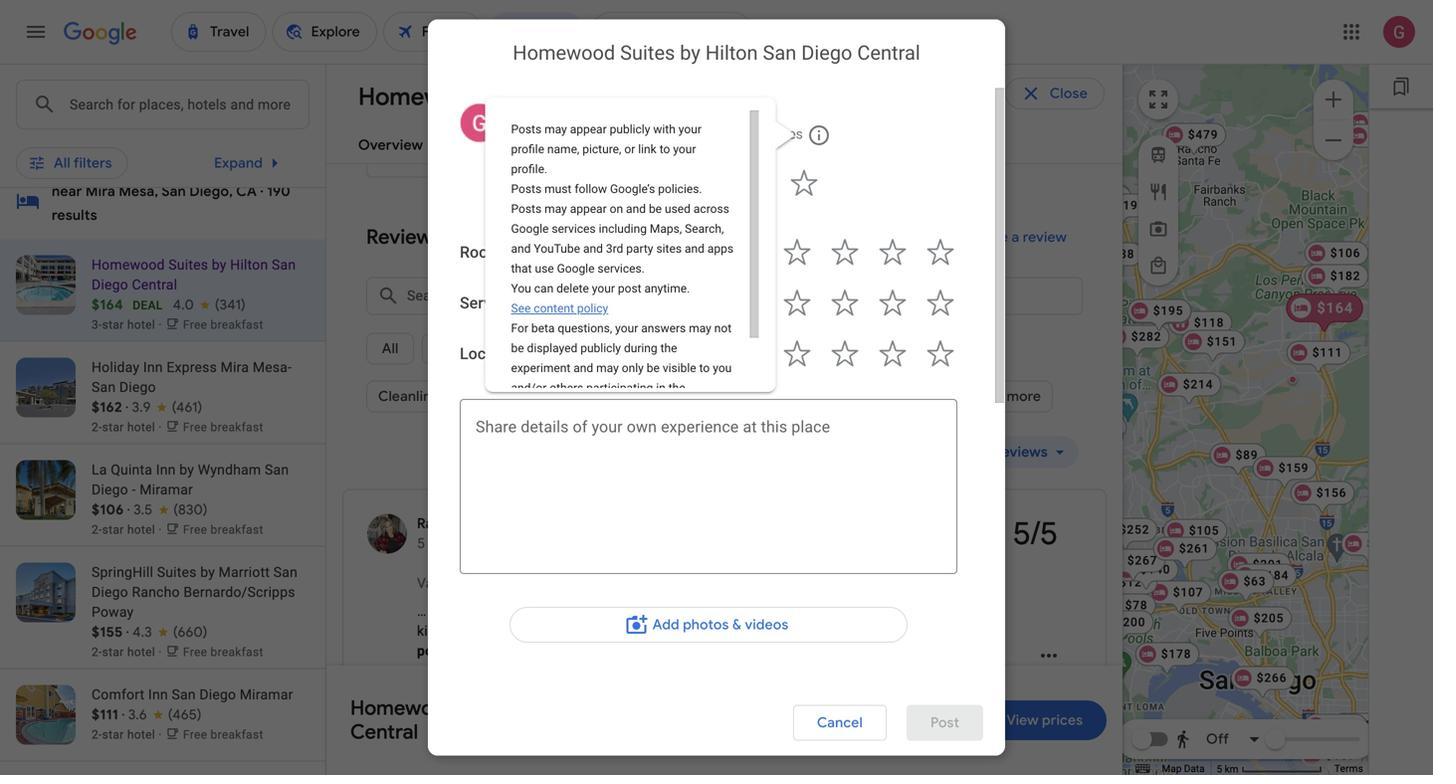 Task type: describe. For each thing, give the bounding box(es) containing it.
list containing trip.com
[[366, 88, 1083, 199]]

terms
[[1335, 763, 1364, 775]]

kitchen (30)
[[865, 388, 946, 406]]

homewood inside heading
[[358, 82, 487, 113]]

star for (341)
[[102, 318, 124, 332]]

definitely
[[635, 643, 694, 660]]

· inside 'springhill suites by marriott san diego rancho bernardo/scripps poway $155 ·'
[[126, 624, 129, 642]]

$266
[[1257, 672, 1288, 686]]

14
[[989, 388, 1004, 406]]

the
[[979, 623, 1000, 640]]

1 star
[[488, 6, 525, 22]]

3.5 out of 5 stars from 830 reviews image
[[134, 500, 208, 520]]

cleanliness (71) button
[[366, 381, 492, 413]]

1 with from the left
[[606, 603, 633, 620]]

(25)
[[698, 388, 723, 406]]

8
[[417, 747, 425, 763]]

holiday
[[92, 359, 140, 376]]

4.3 out of 5 stars from 660 reviews image
[[133, 623, 208, 643]]

2-star hotel · for 4.3
[[92, 646, 165, 660]]

hotel · for 3.9
[[127, 421, 162, 435]]

1 vertical spatial reviews
[[560, 136, 615, 154]]

1 horizontal spatial la
[[504, 726, 519, 744]]

· inside comfort inn san diego miramar $111 ·
[[122, 706, 125, 724]]

(341)
[[215, 296, 246, 314]]

$169 link
[[1300, 744, 1364, 776]]

breakfast for (341)
[[211, 318, 264, 332]]

rachael
[[417, 515, 470, 533]]

$178 link
[[1136, 643, 1200, 677]]

2 months from the top
[[429, 747, 477, 763]]

free breakfast for (660)
[[183, 646, 264, 660]]

homewood inside homewood suites by hilton san diego central $164 deal
[[92, 257, 165, 273]]

on inside rachael s 5 months ago on
[[509, 536, 525, 552]]

$150
[[1154, 305, 1184, 319]]

$107
[[1174, 586, 1204, 600]]

stay
[[697, 643, 724, 660]]

hotel · for 4.0
[[127, 318, 162, 332]]

3-star hotel ·
[[92, 318, 165, 332]]

3.6 out of 5 stars from 465 reviews image
[[128, 705, 202, 725]]

$151 link
[[1182, 330, 1246, 364]]

(18)
[[809, 388, 833, 406]]

feb
[[865, 712, 888, 730]]

bed,
[[897, 603, 923, 620]]

mira inside the holiday inn express mira mesa- san diego $162 ·
[[221, 359, 249, 376]]

inn inside la quinta inn by wyndham san diego - miramar $106 ·
[[156, 462, 176, 478]]

christina
[[417, 726, 478, 744]]

cleanliness
[[378, 388, 454, 406]]

1 vertical spatial was
[[481, 643, 506, 660]]

rachael s link
[[417, 515, 481, 533]]

review
[[1023, 229, 1067, 246]]

super for nice
[[537, 603, 573, 620]]

(660)
[[173, 624, 208, 642]]

2- for ·
[[92, 421, 102, 435]]

hotel · for 4.3
[[127, 646, 162, 660]]

breakfast for (830)
[[211, 523, 264, 537]]

1-star reviews 12 percent. text field
[[488, 4, 1083, 24]]

prices
[[1042, 712, 1083, 730]]

vacation
[[417, 575, 473, 592]]

san inside comfort inn san diego miramar $111 ·
[[172, 687, 196, 703]]

3.9
[[132, 399, 151, 417]]

family (25) button
[[640, 381, 735, 413]]

1 horizontal spatial $162
[[1320, 303, 1350, 317]]

rachael s 5 months ago on
[[417, 515, 528, 552]]

$156
[[1317, 486, 1347, 500]]

2-star hotel · for 3.6
[[92, 728, 165, 742]]

by inside la quinta inn by wyndham san diego - miramar $106 ·
[[179, 462, 194, 478]]

2-star hotel · for 3.5
[[92, 523, 165, 537]]

2 ago from the top
[[481, 747, 505, 763]]

2 vertical spatial hilton
[[550, 696, 605, 721]]

property
[[534, 388, 593, 406]]

tub
[[613, 340, 637, 358]]

$200 link
[[1090, 611, 1154, 645]]

and inside the room was super clean and the pool area was super cozy .
[[952, 623, 976, 640]]

0 horizontal spatial nice
[[499, 623, 525, 640]]

overview
[[358, 136, 423, 154]]

zoom out map image
[[1322, 128, 1346, 152]]

hot tub (14)
[[586, 340, 665, 358]]

0 vertical spatial on
[[432, 56, 451, 76]]

diego inside la quinta inn by wyndham san diego - miramar $106 ·
[[92, 482, 128, 498]]

$130
[[1330, 719, 1360, 733]]

here
[[728, 643, 756, 660]]

free for (830)
[[183, 523, 207, 537]]

the room was super clean and the pool area was super cozy .
[[417, 623, 1000, 660]]

inn for (461)
[[143, 359, 163, 376]]

mira inside near mira mesa, san diego, ca · 190 results
[[86, 183, 115, 201]]

san inside homewood suites by hilton san diego central $164 deal
[[272, 257, 296, 273]]

$118
[[1195, 316, 1225, 330]]

front
[[680, 603, 710, 620]]

(91)
[[596, 388, 620, 406]]

$182 link
[[1305, 264, 1369, 298]]

free breakfast for (830)
[[183, 523, 264, 537]]

$214
[[1184, 378, 1214, 392]]

2- for poway
[[92, 646, 102, 660]]

breakfast for (660)
[[211, 646, 264, 660]]

months inside rachael s 5 months ago on
[[429, 536, 477, 552]]

by up pena
[[523, 696, 545, 721]]

free for (465)
[[183, 728, 207, 742]]

reviews on other travel sites
[[366, 56, 581, 76]]

all for all filters
[[54, 154, 70, 172]]

more inside button
[[1007, 388, 1042, 406]]

near mira mesa, san diego, ca · 190 results
[[52, 183, 291, 225]]

central inside homewood suites by hilton san diego central $164 deal
[[132, 277, 177, 293]]

suites inside homewood suites by hilton san diego central $164 deal
[[169, 257, 208, 273]]

comfort inn san diego miramar $111 ·
[[92, 687, 293, 724]]

de
[[482, 726, 500, 744]]

san up the photos
[[668, 82, 709, 113]]

3.5
[[134, 501, 153, 519]]

pool
[[777, 388, 806, 406]]

breakfast (40)
[[719, 340, 813, 358]]

. inside the room was super clean and the pool area was super cozy .
[[584, 643, 588, 660]]

view prices button
[[983, 701, 1107, 741]]

expand button
[[191, 147, 310, 179]]

0 vertical spatial reviews
[[366, 56, 428, 76]]

$140
[[1141, 563, 1171, 577]]

hot tub (14) button
[[552, 333, 677, 365]]

1
[[488, 6, 496, 22]]

(71)
[[457, 388, 481, 406]]

poway
[[92, 604, 134, 621]]

$201 link
[[1227, 553, 1292, 587]]

write a review
[[973, 229, 1067, 246]]

miramar hotel checkin image
[[1289, 377, 1297, 385]]

miramar inside la quinta inn by wyndham san diego - miramar $106 ·
[[140, 482, 193, 498]]

$162 inside the holiday inn express mira mesa- san diego $162 ·
[[92, 399, 122, 416]]

hotel · for 3.5
[[127, 523, 162, 537]]

(14)
[[641, 340, 665, 358]]

star for (465)
[[102, 728, 124, 742]]

breakfast for (465)
[[211, 728, 264, 742]]

write
[[973, 229, 1009, 246]]

(40)
[[785, 340, 813, 358]]

prices
[[471, 136, 513, 154]]

4 2- from the top
[[92, 728, 102, 742]]

diego,
[[190, 183, 233, 201]]

view larger map image
[[1147, 88, 1171, 112]]

$169
[[1326, 749, 1356, 763]]

2-star hotel · for 3.9
[[92, 421, 165, 435]]

star for (660)
[[102, 646, 124, 660]]

hilton inside heading
[[598, 82, 664, 113]]

sofa
[[865, 603, 893, 620]]

$155 link
[[1301, 264, 1365, 298]]

(95)
[[920, 340, 946, 358]]

property (91)
[[534, 388, 620, 406]]

$164 deal
[[751, 708, 829, 733]]

$140 link
[[1115, 558, 1179, 592]]

san down would
[[609, 696, 643, 721]]

$111 link
[[1287, 341, 1351, 375]]

reviews inside 4.1/5 · 98 reviews
[[445, 138, 493, 155]]

homewood inside the homewood suites by hilton san diego central
[[350, 696, 458, 721]]

-
[[132, 482, 136, 498]]

sites
[[546, 56, 581, 76]]

zoom in map image
[[1322, 87, 1346, 111]]

cozy
[[550, 643, 580, 660]]

$155 inside 'springhill suites by marriott san diego rancho bernardo/scripps poway $155 ·'
[[92, 624, 123, 641]]

$479 link
[[1163, 123, 1227, 157]]

diego inside 'springhill suites by marriott san diego rancho bernardo/scripps poway $155 ·'
[[92, 584, 128, 601]]

by inside heading
[[565, 82, 592, 113]]

by inside homewood suites by hilton san diego central $164 deal
[[212, 257, 227, 273]]

3.9 out of 5 stars from 461 reviews image
[[132, 398, 202, 418]]

s
[[473, 515, 481, 533]]

near mira mesa, san diego, ca · 190 results heading
[[52, 180, 314, 228]]

$178
[[1162, 648, 1192, 662]]

· inside the holiday inn express mira mesa- san diego $162 ·
[[126, 399, 129, 417]]

5/5 for rachael s
[[1013, 514, 1058, 555]]

0 vertical spatial $155
[[1327, 269, 1357, 283]]

bathroom
[[570, 623, 631, 640]]

$89 link
[[1210, 444, 1267, 477]]

and inside the … the rooms were super nice with a little front living area with pull out sofa bed, a full kitchenette , nice bright bathroom and two double beds .
[[635, 623, 659, 640]]

$159 link
[[1253, 457, 1317, 490]]

$125 link
[[1332, 713, 1396, 747]]

hot
[[586, 340, 610, 358]]

$111 inside $111 link
[[1313, 346, 1343, 360]]

$105
[[1190, 524, 1220, 538]]



Task type: vqa. For each thing, say whether or not it's contained in the screenshot.


Task type: locate. For each thing, give the bounding box(es) containing it.
1 free from the top
[[183, 318, 207, 332]]

hilton inside homewood suites by hilton san diego central $164 deal
[[230, 257, 268, 273]]

$164 down the again
[[751, 708, 794, 733]]

diego down definitely
[[647, 696, 702, 721]]

1 horizontal spatial a
[[927, 603, 935, 620]]

1 vertical spatial $162
[[92, 399, 122, 416]]

reviews inside text box
[[406, 3, 449, 17]]

1 horizontal spatial mira
[[221, 359, 249, 376]]

0 vertical spatial mira
[[86, 183, 115, 201]]

2 horizontal spatial $164
[[1318, 300, 1354, 317]]

a left full at the bottom right of the page
[[927, 603, 935, 620]]

$129
[[1120, 576, 1150, 590]]

breakfast down comfort inn san diego miramar $111 ·
[[211, 728, 264, 742]]

0 horizontal spatial la
[[92, 462, 107, 478]]

2- for miramar
[[92, 523, 102, 537]]

0 horizontal spatial deal
[[133, 299, 163, 313]]

inn right quinta
[[156, 462, 176, 478]]

off
[[1207, 731, 1230, 749]]

breakfast up marriott
[[211, 523, 264, 537]]

diego inside "homewood suites by hilton san diego central" heading
[[715, 82, 781, 113]]

reviews
[[366, 56, 428, 76], [560, 136, 615, 154], [366, 225, 442, 250]]

$111 down $162 link
[[1313, 346, 1343, 360]]

by left marriott
[[200, 565, 215, 581]]

1 vertical spatial more
[[841, 643, 874, 660]]

breakfast (40) button
[[685, 333, 825, 365]]

family
[[652, 388, 694, 406], [485, 575, 527, 592]]

san inside la quinta inn by wyndham san diego - miramar $106 ·
[[265, 462, 289, 478]]

4 out of 5 stars from 341 reviews text field
[[374, 0, 456, 24]]

family right ❘
[[485, 575, 527, 592]]

· left '3.6'
[[122, 706, 125, 724]]

free down (830) at the left bottom of page
[[183, 523, 207, 537]]

4 free breakfast from the top
[[183, 646, 264, 660]]

san down holiday
[[92, 379, 116, 396]]

suites up rancho
[[157, 565, 197, 581]]

more right read
[[841, 643, 874, 660]]

0 vertical spatial $106
[[1331, 246, 1361, 260]]

suites down travel
[[492, 82, 559, 113]]

2 2-star hotel · from the top
[[92, 523, 165, 537]]

4 hotel · from the top
[[127, 646, 162, 660]]

0 horizontal spatial with
[[606, 603, 633, 620]]

3 free breakfast from the top
[[183, 523, 264, 537]]

❘
[[477, 575, 481, 592]]

0 horizontal spatial was
[[481, 643, 506, 660]]

tab list containing overview
[[327, 120, 1123, 164]]

$111 inside comfort inn san diego miramar $111 ·
[[92, 706, 119, 724]]

$106 inside la quinta inn by wyndham san diego - miramar $106 ·
[[92, 501, 124, 519]]

0 horizontal spatial miramar
[[140, 482, 193, 498]]

deal left •
[[802, 714, 829, 728]]

homewood up the 8
[[350, 696, 458, 721]]

mesa,
[[119, 183, 159, 201]]

· left 3.9
[[126, 399, 129, 417]]

inn inside the holiday inn express mira mesa- san diego $162 ·
[[143, 359, 163, 376]]

2 horizontal spatial central
[[786, 82, 867, 113]]

0 horizontal spatial area
[[449, 643, 477, 660]]

suites inside heading
[[492, 82, 559, 113]]

1 vertical spatial miramar
[[240, 687, 293, 703]]

1 vertical spatial reviews
[[445, 138, 493, 155]]

family inside "button"
[[652, 388, 694, 406]]

double
[[690, 623, 733, 640]]

marine lodge miramar (on military base) access required image
[[1289, 376, 1297, 384]]

0 vertical spatial 5/5
[[1013, 514, 1058, 555]]

1 vertical spatial nice
[[499, 623, 525, 640]]

2 5/5 from the top
[[1013, 725, 1058, 766]]

super up bright
[[537, 603, 573, 620]]

la
[[92, 462, 107, 478], [504, 726, 519, 744]]

a inside button
[[1012, 229, 1020, 246]]

0 vertical spatial deal
[[133, 299, 163, 313]]

2 2- from the top
[[92, 523, 102, 537]]

0 vertical spatial months
[[429, 536, 477, 552]]

kitchenette
[[417, 623, 488, 640]]

super for clean
[[873, 623, 910, 640]]

on down pena
[[509, 747, 525, 763]]

1 horizontal spatial $106
[[1331, 246, 1361, 260]]

area inside the … the rooms were super nice with a little front living area with pull out sofa bed, a full kitchenette , nice bright bathroom and two double beds .
[[751, 603, 779, 620]]

by up 4 out of 5 stars from 341 reviews image
[[212, 257, 227, 273]]

hilton up google
[[550, 696, 605, 721]]

travel
[[499, 56, 542, 76]]

1 2- from the top
[[92, 421, 102, 435]]

0 vertical spatial ago
[[481, 536, 505, 552]]

la right de
[[504, 726, 519, 744]]

1 vertical spatial 5/5
[[1013, 725, 1058, 766]]

pool (18) button
[[743, 381, 845, 413]]

out
[[840, 603, 861, 620]]

0 vertical spatial more
[[1007, 388, 1042, 406]]

$106 left 3.5
[[92, 501, 124, 519]]

2 horizontal spatial .
[[798, 643, 802, 660]]

. left read
[[798, 643, 802, 660]]

0 horizontal spatial more
[[841, 643, 874, 660]]

free down '(461)' at the bottom left
[[183, 421, 207, 435]]

$282
[[1132, 330, 1162, 344]]

1 vertical spatial area
[[449, 643, 477, 660]]

0 horizontal spatial $106
[[92, 501, 124, 519]]

all inside button
[[382, 340, 399, 358]]

$155 down poway
[[92, 624, 123, 641]]

$129 link
[[1094, 571, 1158, 595]]

3 2- from the top
[[92, 646, 102, 660]]

by up (830) at the left bottom of page
[[179, 462, 194, 478]]

star down comfort
[[102, 728, 124, 742]]

2 vertical spatial central
[[350, 720, 418, 745]]

2-star hotel · down 3.5
[[92, 523, 165, 537]]

central up the 8
[[350, 720, 418, 745]]

0 horizontal spatial and
[[635, 623, 659, 640]]

1 horizontal spatial central
[[350, 720, 418, 745]]

2-star hotel · down 4.3
[[92, 646, 165, 660]]

1 vertical spatial $155
[[92, 624, 123, 641]]

1 vertical spatial la
[[504, 726, 519, 744]]

· left 3.5
[[127, 501, 130, 519]]

· inside 4.1/5 · 98 reviews
[[418, 138, 422, 155]]

ago inside rachael s 5 months ago on
[[481, 536, 505, 552]]

2 with from the left
[[783, 603, 810, 620]]

on left "other"
[[432, 56, 451, 76]]

$164 up 3-
[[92, 296, 123, 314]]

(36)
[[507, 340, 532, 358]]

homewood up 98
[[358, 82, 487, 113]]

(465)
[[168, 706, 202, 724]]

ago down de
[[481, 747, 505, 763]]

1 free breakfast from the top
[[183, 318, 264, 332]]

star
[[500, 6, 525, 22], [102, 318, 124, 332], [102, 421, 124, 435], [102, 523, 124, 537], [102, 646, 124, 660], [102, 728, 124, 742]]

nice
[[576, 603, 603, 620], [499, 623, 525, 640]]

free breakfast down "(341)" at the top
[[183, 318, 264, 332]]

reviews down 4.1/5
[[366, 225, 442, 250]]

san inside near mira mesa, san diego, ca · 190 results
[[162, 183, 186, 201]]

free breakfast for (465)
[[183, 728, 264, 742]]

free breakfast down (660)
[[183, 646, 264, 660]]

free for (461)
[[183, 421, 207, 435]]

2 vertical spatial super
[[510, 643, 546, 660]]

$164 inside homewood suites by hilton san diego central $164 deal
[[92, 296, 123, 314]]

2- down poway
[[92, 646, 102, 660]]

pool
[[417, 643, 445, 660]]

5 hotel · from the top
[[127, 728, 162, 742]]

star for (830)
[[102, 523, 124, 537]]

0 vertical spatial la
[[92, 462, 107, 478]]

0 vertical spatial all
[[54, 154, 70, 172]]

$184
[[1259, 569, 1290, 583]]

central up 4.0
[[132, 277, 177, 293]]

empress hotel la jolla, $165 image
[[1060, 425, 1124, 459]]

map region
[[1123, 64, 1370, 776]]

suites up 4.0
[[169, 257, 208, 273]]

free breakfast for (341)
[[183, 318, 264, 332]]

2 free from the top
[[183, 421, 207, 435]]

all button
[[366, 333, 414, 365]]

1 horizontal spatial deal
[[802, 714, 829, 728]]

star inside 'text box'
[[500, 6, 525, 22]]

$162 down $182 link
[[1320, 303, 1350, 317]]

0 vertical spatial central
[[786, 82, 867, 113]]

1 horizontal spatial miramar
[[240, 687, 293, 703]]

$150 link
[[1128, 300, 1192, 334]]

5
[[417, 536, 425, 552]]

area down kitchenette at the bottom left
[[449, 643, 477, 660]]

2 vertical spatial reviews
[[366, 225, 442, 250]]

1 5/5 from the top
[[1013, 514, 1058, 555]]

san inside 'springhill suites by marriott san diego rancho bernardo/scripps poway $155 ·'
[[274, 565, 298, 581]]

springhill suites by marriott san diego rancho bernardo/scripps poway $155 ·
[[92, 565, 298, 642]]

$106 up $182
[[1331, 246, 1361, 260]]

2 horizontal spatial a
[[1012, 229, 1020, 246]]

miramar inside comfort inn san diego miramar $111 ·
[[240, 687, 293, 703]]

list
[[366, 88, 1083, 199]]

. inside the … the rooms were super nice with a little front living area with pull out sofa bed, a full kitchenette , nice bright bathroom and two double beds .
[[771, 623, 775, 640]]

$78 link
[[1100, 594, 1156, 628]]

diego up 3.9
[[119, 379, 156, 396]]

2- up springhill
[[92, 523, 102, 537]]

0 vertical spatial nice
[[576, 603, 603, 620]]

… the
[[417, 603, 454, 620]]

read more button
[[805, 642, 874, 662]]

$156 link
[[1291, 481, 1355, 515]]

$155 up $164 link
[[1327, 269, 1357, 283]]

deal
[[133, 299, 163, 313], [802, 714, 829, 728]]

breakfast down "(341)" at the top
[[211, 318, 264, 332]]

reviews down 341
[[366, 56, 428, 76]]

4 2-star hotel · from the top
[[92, 728, 165, 742]]

diego inside the holiday inn express mira mesa- san diego $162 ·
[[119, 379, 156, 396]]

hotel · right 3-
[[127, 318, 162, 332]]

1 vertical spatial homewood
[[92, 257, 165, 273]]

service
[[867, 340, 916, 358]]

0 vertical spatial $162
[[1320, 303, 1350, 317]]

3 breakfast from the top
[[211, 523, 264, 537]]

family left (25)
[[652, 388, 694, 406]]

all inside button
[[54, 154, 70, 172]]

2 free breakfast from the top
[[183, 421, 264, 435]]

Review search input text field
[[407, 286, 1074, 306]]

2 vertical spatial homewood
[[350, 696, 458, 721]]

2- down holiday
[[92, 421, 102, 435]]

3-
[[92, 318, 102, 332]]

holiday inn express & suites solana beach-del mar, an ihg hotel, $131 image
[[1067, 184, 1131, 218]]

star for (461)
[[102, 421, 124, 435]]

4.3
[[133, 624, 152, 642]]

1 hotel · from the top
[[127, 318, 162, 332]]

la jolla cove hotel & suites, $216 image
[[1063, 416, 1127, 450]]

· inside la quinta inn by wyndham san diego - miramar $106 ·
[[127, 501, 130, 519]]

$89
[[1236, 449, 1259, 462]]

1 and from the left
[[635, 623, 659, 640]]

341 reviews
[[382, 3, 449, 17]]

0 vertical spatial $111
[[1313, 346, 1343, 360]]

hotel · for 3.6
[[127, 728, 162, 742]]

bright
[[529, 623, 566, 640]]

.
[[771, 623, 775, 640], [584, 643, 588, 660], [798, 643, 802, 660]]

0 vertical spatial was
[[844, 623, 870, 640]]

and down little
[[635, 623, 659, 640]]

0 vertical spatial inn
[[143, 359, 163, 376]]

$164 for $164
[[1318, 300, 1354, 317]]

1 vertical spatial all
[[382, 340, 399, 358]]

0 horizontal spatial mira
[[86, 183, 115, 201]]

area up beds
[[751, 603, 779, 620]]

$164 for $164 deal
[[751, 708, 794, 733]]

2 hotel · from the top
[[127, 421, 162, 435]]

tab list
[[327, 120, 1123, 164]]

5 breakfast from the top
[[211, 728, 264, 742]]

deal inside homewood suites by hilton san diego central $164 deal
[[133, 299, 163, 313]]

+
[[978, 388, 986, 406]]

1 vertical spatial hilton
[[230, 257, 268, 273]]

free down (465)
[[183, 728, 207, 742]]

hilton up the photos
[[598, 82, 664, 113]]

mesa-
[[253, 359, 292, 376]]

full
[[938, 603, 958, 620]]

0 vertical spatial homewood suites by hilton san diego central
[[358, 82, 867, 113]]

diego inside homewood suites by hilton san diego central $164 deal
[[92, 277, 128, 293]]

1 horizontal spatial .
[[771, 623, 775, 640]]

$164
[[92, 296, 123, 314], [1318, 300, 1354, 317], [751, 708, 794, 733]]

0 horizontal spatial $162
[[92, 399, 122, 416]]

$106
[[1331, 246, 1361, 260], [92, 501, 124, 519]]

0 horizontal spatial family
[[485, 575, 527, 592]]

inn inside comfort inn san diego miramar $111 ·
[[148, 687, 168, 703]]

breakfast for (461)
[[211, 421, 264, 435]]

0 vertical spatial family
[[652, 388, 694, 406]]

central inside heading
[[786, 82, 867, 113]]

0 horizontal spatial central
[[132, 277, 177, 293]]

star down poway
[[102, 646, 124, 660]]

2-star hotel · down 3.9
[[92, 421, 165, 435]]

san up (465)
[[172, 687, 196, 703]]

0 horizontal spatial $155
[[92, 624, 123, 641]]

on up vacation ❘ family
[[509, 536, 525, 552]]

5/5 for christina de la pena
[[1013, 725, 1058, 766]]

$162 left 3.9
[[92, 399, 122, 416]]

suites up de
[[462, 696, 518, 721]]

san right wyndham
[[265, 462, 289, 478]]

christina de la pena
[[417, 726, 555, 744]]

reviews down trip.com
[[445, 138, 493, 155]]

$201
[[1253, 558, 1284, 572]]

(830)
[[174, 501, 208, 519]]

area inside the room was super clean and the pool area was super cozy .
[[449, 643, 477, 660]]

nice right the "," at left bottom
[[499, 623, 525, 640]]

1 horizontal spatial more
[[1007, 388, 1042, 406]]

1 vertical spatial ago
[[481, 747, 505, 763]]

homewood suites by hilton san diego central up google
[[350, 696, 702, 745]]

0 vertical spatial hilton
[[598, 82, 664, 113]]

1 months from the top
[[429, 536, 477, 552]]

5/5 left $252 link
[[1013, 514, 1058, 555]]

1 vertical spatial inn
[[156, 462, 176, 478]]

san right the mesa,
[[162, 183, 186, 201]]

other
[[454, 56, 495, 76]]

1 vertical spatial $106
[[92, 501, 124, 519]]

diego inside comfort inn san diego miramar $111 ·
[[199, 687, 236, 703]]

1 horizontal spatial with
[[783, 603, 810, 620]]

all for all
[[382, 340, 399, 358]]

1 vertical spatial $111
[[92, 706, 119, 724]]

free breakfast for (461)
[[183, 421, 264, 435]]

$111 down comfort
[[92, 706, 119, 724]]

homewood suites by hilton san diego central
[[358, 82, 867, 113], [350, 696, 702, 745]]

1 horizontal spatial and
[[952, 623, 976, 640]]

1 vertical spatial homewood suites by hilton san diego central
[[350, 696, 702, 745]]

ca · 190
[[236, 183, 291, 201]]

free for (660)
[[183, 646, 207, 660]]

inn right holiday
[[143, 359, 163, 376]]

$282 link
[[1106, 325, 1170, 359]]

$63
[[1244, 575, 1267, 589]]

hilton up "(341)" at the top
[[230, 257, 268, 273]]

months down rachael s link
[[429, 536, 477, 552]]

inn for (465)
[[148, 687, 168, 703]]

christina de la pena link
[[417, 726, 555, 744]]

star right 1 on the left of page
[[500, 6, 525, 22]]

inn up 3.6 out of 5 stars from 465 reviews image
[[148, 687, 168, 703]]

room
[[807, 623, 841, 640]]

all filters button
[[16, 147, 128, 179]]

1 vertical spatial mira
[[221, 359, 249, 376]]

4 breakfast from the top
[[211, 646, 264, 660]]

reviews down "homewood suites by hilton san diego central" heading on the top of page
[[560, 136, 615, 154]]

0 horizontal spatial $164
[[92, 296, 123, 314]]

star up springhill
[[102, 523, 124, 537]]

0 vertical spatial area
[[751, 603, 779, 620]]

(461)
[[172, 399, 202, 417]]

was down the "," at left bottom
[[481, 643, 506, 660]]

homewood suites by hilton san diego central inside "homewood suites by hilton san diego central" heading
[[358, 82, 867, 113]]

fitness (36) button
[[422, 333, 544, 365]]

diego up 3-
[[92, 277, 128, 293]]

close button
[[1005, 78, 1105, 110]]

1 breakfast from the top
[[211, 318, 264, 332]]

5 free from the top
[[183, 728, 207, 742]]

2 and from the left
[[952, 623, 976, 640]]

super down bright
[[510, 643, 546, 660]]

homewood suites by hilton san diego central heading
[[343, 80, 867, 114]]

3 free from the top
[[183, 523, 207, 537]]

2 breakfast from the top
[[211, 421, 264, 435]]

1 2-star hotel · from the top
[[92, 421, 165, 435]]

view
[[1007, 712, 1039, 730]]

hotel · down '3.6'
[[127, 728, 162, 742]]

diego inside the homewood suites by hilton san diego central
[[647, 696, 702, 721]]

$182
[[1331, 269, 1361, 283]]

1 vertical spatial months
[[429, 747, 477, 763]]

2 vertical spatial on
[[509, 747, 525, 763]]

1 vertical spatial central
[[132, 277, 177, 293]]

nice up bathroom
[[576, 603, 603, 620]]

super inside the … the rooms were super nice with a little front living area with pull out sofa bed, a full kitchenette , nice bright bathroom and two double beds .
[[537, 603, 573, 620]]

·
[[418, 138, 422, 155], [126, 399, 129, 417], [127, 501, 130, 519], [126, 624, 129, 642], [122, 706, 125, 724]]

1 horizontal spatial was
[[844, 623, 870, 640]]

0 horizontal spatial a
[[637, 603, 645, 620]]

free breakfast down comfort inn san diego miramar $111 ·
[[183, 728, 264, 742]]

free
[[183, 318, 207, 332], [183, 421, 207, 435], [183, 523, 207, 537], [183, 646, 207, 660], [183, 728, 207, 742]]

+ 14 more button
[[966, 381, 1054, 413]]

san inside the holiday inn express mira mesa- san diego $162 ·
[[92, 379, 116, 396]]

with up the
[[783, 603, 810, 620]]

1 vertical spatial family
[[485, 575, 527, 592]]

$137 link
[[1093, 569, 1157, 593]]

more right 14
[[1007, 388, 1042, 406]]

star up quinta
[[102, 421, 124, 435]]

comfort
[[92, 687, 145, 703]]

with up bathroom
[[606, 603, 633, 620]]

5/5 right 2024
[[1013, 725, 1058, 766]]

$97
[[1368, 537, 1390, 551]]

0 horizontal spatial all
[[54, 154, 70, 172]]

1 vertical spatial on
[[509, 536, 525, 552]]

4.1/5 · 98 reviews
[[383, 138, 493, 156]]

wyndham
[[198, 462, 261, 478]]

map data button
[[1162, 762, 1205, 776]]

homewood up the 3-star hotel ·
[[92, 257, 165, 273]]

0 horizontal spatial .
[[584, 643, 588, 660]]

keyboard shortcuts image
[[1136, 765, 1151, 774]]

$267
[[1128, 554, 1158, 568]]

breakfast up wyndham
[[211, 421, 264, 435]]

1 horizontal spatial $164
[[751, 708, 794, 733]]

hotel · down 3.5
[[127, 523, 162, 537]]

super down sofa
[[873, 623, 910, 640]]

suites inside 'springhill suites by marriott san diego rancho bernardo/scripps poway $155 ·'
[[157, 565, 197, 581]]

1 vertical spatial deal
[[802, 714, 829, 728]]

1 horizontal spatial $111
[[1313, 346, 1343, 360]]

central up the about
[[786, 82, 867, 113]]

3 2-star hotel · from the top
[[92, 646, 165, 660]]

diego up (465)
[[199, 687, 236, 703]]

1 horizontal spatial nice
[[576, 603, 603, 620]]

1 ago from the top
[[481, 536, 505, 552]]

by inside 'springhill suites by marriott san diego rancho bernardo/scripps poway $155 ·'
[[200, 565, 215, 581]]

san right marriott
[[274, 565, 298, 581]]

$164 link
[[1287, 294, 1364, 334]]

$78
[[1126, 599, 1148, 613]]

1 horizontal spatial area
[[751, 603, 779, 620]]

4 free from the top
[[183, 646, 207, 660]]

$261
[[1180, 542, 1210, 556]]

a right write
[[1012, 229, 1020, 246]]

star up holiday
[[102, 318, 124, 332]]

2 vertical spatial inn
[[148, 687, 168, 703]]

la inside la quinta inn by wyndham san diego - miramar $106 ·
[[92, 462, 107, 478]]

1 horizontal spatial family
[[652, 388, 694, 406]]

0 vertical spatial miramar
[[140, 482, 193, 498]]

4 out of 5 stars from 341 reviews image
[[173, 295, 246, 315]]

3.6
[[128, 706, 147, 724]]

deal inside $164 deal
[[802, 714, 829, 728]]

5 free breakfast from the top
[[183, 728, 264, 742]]

+ 14 more
[[978, 388, 1042, 406]]

3 hotel · from the top
[[127, 523, 162, 537]]

0 vertical spatial reviews
[[406, 3, 449, 17]]

near
[[52, 183, 82, 201]]

a left little
[[637, 603, 645, 620]]

1 vertical spatial super
[[873, 623, 910, 640]]

express
[[167, 359, 217, 376]]

1 horizontal spatial all
[[382, 340, 399, 358]]

0 vertical spatial homewood
[[358, 82, 487, 113]]

free for (341)
[[183, 318, 207, 332]]



